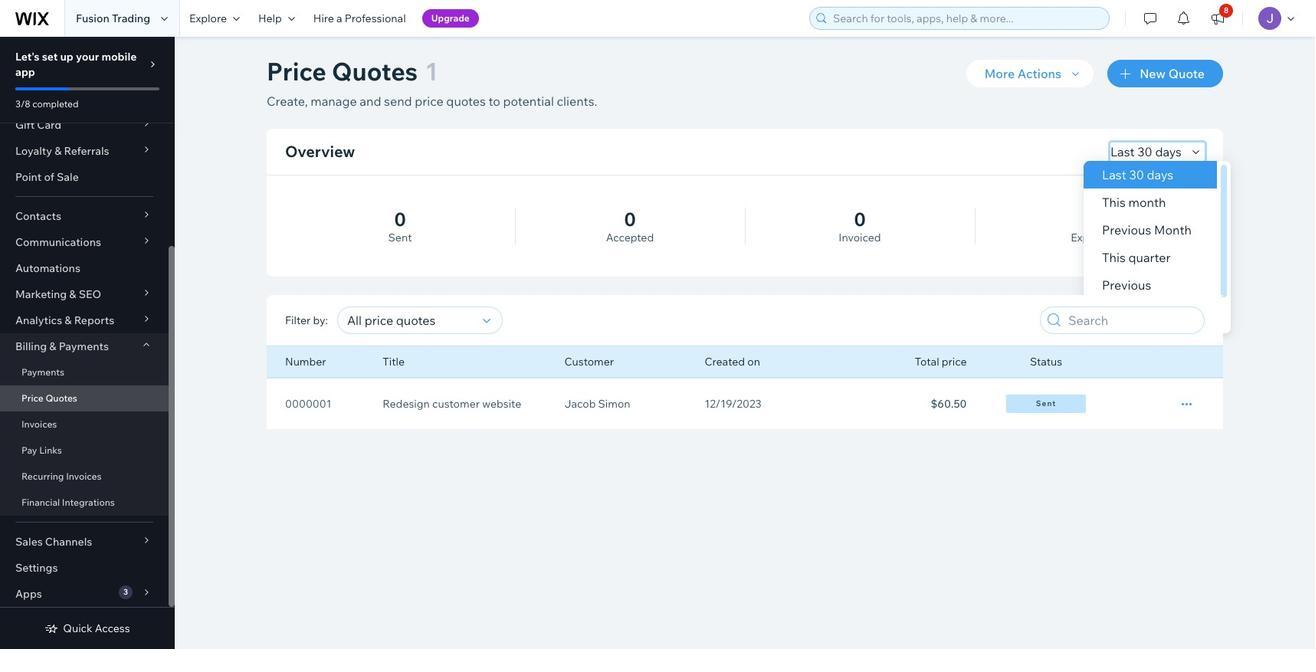 Task type: describe. For each thing, give the bounding box(es) containing it.
price inside price quotes 1 create, manage and send price quotes to potential clients.
[[415, 94, 444, 109]]

gift
[[15, 118, 35, 132]]

a
[[337, 11, 342, 25]]

& for analytics
[[65, 314, 72, 327]]

quotes for price quotes
[[46, 392, 77, 404]]

Search field
[[1064, 307, 1200, 333]]

more actions
[[985, 66, 1062, 81]]

3/8 completed
[[15, 98, 79, 110]]

days for last 30 days option
[[1147, 167, 1174, 182]]

mobile
[[101, 50, 137, 64]]

Search for tools, apps, help & more... field
[[829, 8, 1105, 29]]

customer
[[565, 355, 614, 369]]

quick
[[63, 622, 93, 635]]

status
[[1030, 355, 1063, 369]]

of
[[44, 170, 54, 184]]

days for "last 30 days" button
[[1155, 144, 1182, 159]]

hire
[[313, 11, 334, 25]]

30 for "last 30 days" button
[[1138, 144, 1153, 159]]

access
[[95, 622, 130, 635]]

pay links link
[[0, 438, 169, 464]]

recurring invoices
[[21, 471, 102, 482]]

last for last 30 days option
[[1102, 167, 1127, 182]]

sales channels
[[15, 535, 92, 549]]

price quotes 1 create, manage and send price quotes to potential clients.
[[267, 56, 597, 109]]

contacts
[[15, 209, 61, 223]]

previous for quarter
[[1102, 277, 1152, 293]]

30 for last 30 days option
[[1129, 167, 1144, 182]]

app
[[15, 65, 35, 79]]

last 30 days option
[[1084, 161, 1217, 189]]

to
[[489, 94, 500, 109]]

previous for month
[[1102, 222, 1152, 238]]

year
[[1129, 323, 1154, 339]]

gift card button
[[0, 112, 169, 138]]

loyalty
[[15, 144, 52, 158]]

created on
[[705, 355, 760, 369]]

settings link
[[0, 555, 169, 581]]

financial integrations
[[21, 497, 115, 508]]

previous quarter
[[1102, 277, 1152, 311]]

3/8
[[15, 98, 30, 110]]

0 for 0 accepted
[[624, 208, 636, 231]]

this for this year
[[1102, 323, 1126, 339]]

seo
[[79, 287, 101, 301]]

completed
[[32, 98, 79, 110]]

0 for 0 expired
[[1084, 208, 1096, 231]]

sale
[[57, 170, 79, 184]]

filter
[[285, 314, 311, 327]]

loyalty & referrals
[[15, 144, 109, 158]]

contacts button
[[0, 203, 169, 229]]

quarter for previous quarter
[[1102, 296, 1144, 311]]

point
[[15, 170, 42, 184]]

website
[[482, 397, 521, 411]]

0000001
[[285, 397, 332, 411]]

more
[[985, 66, 1015, 81]]

0 accepted
[[606, 208, 654, 245]]

accepted
[[606, 231, 654, 245]]

pay links
[[21, 445, 62, 456]]

quick access
[[63, 622, 130, 635]]

clients.
[[557, 94, 597, 109]]

$60.50
[[931, 397, 967, 411]]

marketing & seo
[[15, 287, 101, 301]]

8
[[1224, 5, 1229, 15]]

1 vertical spatial price
[[942, 355, 967, 369]]

last 30 days for last 30 days option
[[1102, 167, 1174, 182]]

price for price quotes
[[21, 392, 43, 404]]

billing
[[15, 340, 47, 353]]

payments inside dropdown button
[[59, 340, 109, 353]]

this year
[[1102, 323, 1154, 339]]

quarter for this quarter
[[1129, 250, 1171, 265]]

explore
[[189, 11, 227, 25]]

send
[[384, 94, 412, 109]]

analytics & reports
[[15, 314, 114, 327]]

analytics & reports button
[[0, 307, 169, 333]]

by:
[[313, 314, 328, 327]]

help
[[258, 11, 282, 25]]

sales
[[15, 535, 43, 549]]

potential
[[503, 94, 554, 109]]

0 expired
[[1071, 208, 1109, 245]]

payments link
[[0, 360, 169, 386]]

pay
[[21, 445, 37, 456]]

price quotes
[[21, 392, 77, 404]]

on
[[748, 355, 760, 369]]

total price
[[915, 355, 967, 369]]



Task type: vqa. For each thing, say whether or not it's contained in the screenshot.
the right 1/7
no



Task type: locate. For each thing, give the bounding box(es) containing it.
price inside sidebar element
[[21, 392, 43, 404]]

1 vertical spatial 30
[[1129, 167, 1144, 182]]

filter by:
[[285, 314, 328, 327]]

1 0 from the left
[[394, 208, 406, 231]]

create,
[[267, 94, 308, 109]]

0 vertical spatial price
[[415, 94, 444, 109]]

apps
[[15, 587, 42, 601]]

last for "last 30 days" button
[[1111, 144, 1135, 159]]

price
[[267, 56, 326, 87], [21, 392, 43, 404]]

last 30 days
[[1111, 144, 1182, 159], [1102, 167, 1174, 182]]

&
[[55, 144, 62, 158], [69, 287, 76, 301], [65, 314, 72, 327], [49, 340, 56, 353]]

0 vertical spatial this
[[1102, 195, 1126, 210]]

expired
[[1071, 231, 1109, 245]]

fusion trading
[[76, 11, 150, 25]]

recurring
[[21, 471, 64, 482]]

last 30 days for "last 30 days" button
[[1111, 144, 1182, 159]]

2 vertical spatial this
[[1102, 323, 1126, 339]]

this
[[1102, 195, 1126, 210], [1102, 250, 1126, 265], [1102, 323, 1126, 339]]

new quote
[[1140, 66, 1205, 81]]

trading
[[112, 11, 150, 25]]

0 vertical spatial previous
[[1102, 222, 1152, 238]]

new quote button
[[1108, 60, 1223, 87]]

1 horizontal spatial price
[[267, 56, 326, 87]]

& right loyalty
[[55, 144, 62, 158]]

new
[[1140, 66, 1166, 81]]

invoices up pay links
[[21, 419, 57, 430]]

days
[[1155, 144, 1182, 159], [1147, 167, 1174, 182]]

0 vertical spatial quarter
[[1129, 250, 1171, 265]]

30 inside option
[[1129, 167, 1144, 182]]

days inside option
[[1147, 167, 1174, 182]]

previous down this quarter
[[1102, 277, 1152, 293]]

quarter
[[1129, 250, 1171, 265], [1102, 296, 1144, 311]]

30
[[1138, 144, 1153, 159], [1129, 167, 1144, 182]]

1 vertical spatial this
[[1102, 250, 1126, 265]]

last inside button
[[1111, 144, 1135, 159]]

this left year
[[1102, 323, 1126, 339]]

settings
[[15, 561, 58, 575]]

price right total
[[942, 355, 967, 369]]

None field
[[343, 307, 478, 333]]

quotes
[[332, 56, 418, 87], [46, 392, 77, 404]]

quotes inside price quotes 1 create, manage and send price quotes to potential clients.
[[332, 56, 418, 87]]

and
[[360, 94, 381, 109]]

links
[[39, 445, 62, 456]]

this for this quarter
[[1102, 250, 1126, 265]]

0 vertical spatial price
[[267, 56, 326, 87]]

& for marketing
[[69, 287, 76, 301]]

marketing & seo button
[[0, 281, 169, 307]]

1 vertical spatial quotes
[[46, 392, 77, 404]]

2 0 from the left
[[624, 208, 636, 231]]

overview
[[285, 142, 355, 161]]

last up last 30 days option
[[1111, 144, 1135, 159]]

1 vertical spatial last 30 days
[[1102, 167, 1174, 182]]

up
[[60, 50, 73, 64]]

price up the create,
[[267, 56, 326, 87]]

30 up last 30 days option
[[1138, 144, 1153, 159]]

payments up payments link
[[59, 340, 109, 353]]

1 horizontal spatial invoices
[[66, 471, 102, 482]]

30 up the this month on the right top
[[1129, 167, 1144, 182]]

0 inside 0 invoiced
[[854, 208, 866, 231]]

month
[[1129, 195, 1166, 210]]

hire a professional link
[[304, 0, 415, 37]]

1 horizontal spatial sent
[[1036, 399, 1057, 409]]

0 horizontal spatial price
[[415, 94, 444, 109]]

list box containing last 30 days
[[1084, 161, 1231, 345]]

last inside option
[[1102, 167, 1127, 182]]

created
[[705, 355, 745, 369]]

0 horizontal spatial invoices
[[21, 419, 57, 430]]

0 vertical spatial payments
[[59, 340, 109, 353]]

& for loyalty
[[55, 144, 62, 158]]

0 inside 0 accepted
[[624, 208, 636, 231]]

1
[[425, 56, 438, 87]]

last 30 days up last 30 days option
[[1111, 144, 1182, 159]]

8 button
[[1201, 0, 1235, 37]]

quotes for price quotes 1 create, manage and send price quotes to potential clients.
[[332, 56, 418, 87]]

days down "last 30 days" button
[[1147, 167, 1174, 182]]

1 vertical spatial payments
[[21, 366, 64, 378]]

total
[[915, 355, 939, 369]]

1 horizontal spatial quotes
[[332, 56, 418, 87]]

this month
[[1102, 195, 1166, 210]]

set
[[42, 50, 58, 64]]

hire a professional
[[313, 11, 406, 25]]

0 inside 0 expired
[[1084, 208, 1096, 231]]

sidebar element
[[0, 0, 175, 649]]

1 horizontal spatial price
[[942, 355, 967, 369]]

0 horizontal spatial quotes
[[46, 392, 77, 404]]

payments up price quotes
[[21, 366, 64, 378]]

1 this from the top
[[1102, 195, 1126, 210]]

0 for 0 sent
[[394, 208, 406, 231]]

quarter down the previous month
[[1129, 250, 1171, 265]]

automations link
[[0, 255, 169, 281]]

0 sent
[[388, 208, 412, 245]]

quotes up and
[[332, 56, 418, 87]]

price
[[415, 94, 444, 109], [942, 355, 967, 369]]

& inside popup button
[[69, 287, 76, 301]]

0 horizontal spatial price
[[21, 392, 43, 404]]

0 vertical spatial last
[[1111, 144, 1135, 159]]

0 vertical spatial last 30 days
[[1111, 144, 1182, 159]]

0 vertical spatial days
[[1155, 144, 1182, 159]]

recurring invoices link
[[0, 464, 169, 490]]

list box
[[1084, 161, 1231, 345]]

this left month
[[1102, 195, 1126, 210]]

gift card
[[15, 118, 61, 132]]

point of sale
[[15, 170, 79, 184]]

point of sale link
[[0, 164, 169, 190]]

more actions button
[[966, 60, 1094, 87]]

invoices down pay links link
[[66, 471, 102, 482]]

days up last 30 days option
[[1155, 144, 1182, 159]]

quotes
[[446, 94, 486, 109]]

professional
[[345, 11, 406, 25]]

quotes inside sidebar element
[[46, 392, 77, 404]]

your
[[76, 50, 99, 64]]

this down the "expired"
[[1102, 250, 1126, 265]]

1 vertical spatial days
[[1147, 167, 1174, 182]]

redesign customer website
[[383, 397, 521, 411]]

0 horizontal spatial sent
[[388, 231, 412, 245]]

card
[[37, 118, 61, 132]]

0 inside 0 sent
[[394, 208, 406, 231]]

last 30 days inside option
[[1102, 167, 1174, 182]]

number
[[285, 355, 326, 369]]

1 vertical spatial price
[[21, 392, 43, 404]]

2 this from the top
[[1102, 250, 1126, 265]]

3 this from the top
[[1102, 323, 1126, 339]]

fusion
[[76, 11, 109, 25]]

last 30 days button
[[1111, 143, 1205, 161]]

this quarter
[[1102, 250, 1171, 265]]

last up the this month on the right top
[[1102, 167, 1127, 182]]

& left seo
[[69, 287, 76, 301]]

1 vertical spatial invoices
[[66, 471, 102, 482]]

1 vertical spatial sent
[[1036, 399, 1057, 409]]

price for price quotes 1 create, manage and send price quotes to potential clients.
[[267, 56, 326, 87]]

last 30 days inside button
[[1111, 144, 1182, 159]]

loyalty & referrals button
[[0, 138, 169, 164]]

let's
[[15, 50, 40, 64]]

sales channels button
[[0, 529, 169, 555]]

1 vertical spatial last
[[1102, 167, 1127, 182]]

manage
[[311, 94, 357, 109]]

billing & payments button
[[0, 333, 169, 360]]

1 vertical spatial quarter
[[1102, 296, 1144, 311]]

simon
[[598, 397, 631, 411]]

& left reports
[[65, 314, 72, 327]]

quarter up this year at the right of the page
[[1102, 296, 1144, 311]]

price down the 1
[[415, 94, 444, 109]]

jacob
[[565, 397, 596, 411]]

price down the billing
[[21, 392, 43, 404]]

this for this month
[[1102, 195, 1126, 210]]

4 0 from the left
[[1084, 208, 1096, 231]]

reports
[[74, 314, 114, 327]]

billing & payments
[[15, 340, 109, 353]]

& right the billing
[[49, 340, 56, 353]]

title
[[383, 355, 405, 369]]

price inside price quotes 1 create, manage and send price quotes to potential clients.
[[267, 56, 326, 87]]

2 previous from the top
[[1102, 277, 1152, 293]]

financial
[[21, 497, 60, 508]]

invoiced
[[839, 231, 881, 245]]

communications
[[15, 235, 101, 249]]

30 inside button
[[1138, 144, 1153, 159]]

channels
[[45, 535, 92, 549]]

0 for 0 invoiced
[[854, 208, 866, 231]]

quote
[[1169, 66, 1205, 81]]

1 previous from the top
[[1102, 222, 1152, 238]]

3
[[123, 587, 128, 597]]

0 vertical spatial 30
[[1138, 144, 1153, 159]]

last 30 days up the this month on the right top
[[1102, 167, 1174, 182]]

communications button
[[0, 229, 169, 255]]

0 vertical spatial invoices
[[21, 419, 57, 430]]

0 vertical spatial sent
[[388, 231, 412, 245]]

quotes down payments link
[[46, 392, 77, 404]]

0 invoiced
[[839, 208, 881, 245]]

& for billing
[[49, 340, 56, 353]]

previous down the this month on the right top
[[1102, 222, 1152, 238]]

3 0 from the left
[[854, 208, 866, 231]]

analytics
[[15, 314, 62, 327]]

days inside button
[[1155, 144, 1182, 159]]

0 vertical spatial quotes
[[332, 56, 418, 87]]

1 vertical spatial previous
[[1102, 277, 1152, 293]]

referrals
[[64, 144, 109, 158]]

previous month
[[1102, 222, 1192, 238]]

invoices link
[[0, 412, 169, 438]]

integrations
[[62, 497, 115, 508]]

quarter inside 'previous quarter'
[[1102, 296, 1144, 311]]



